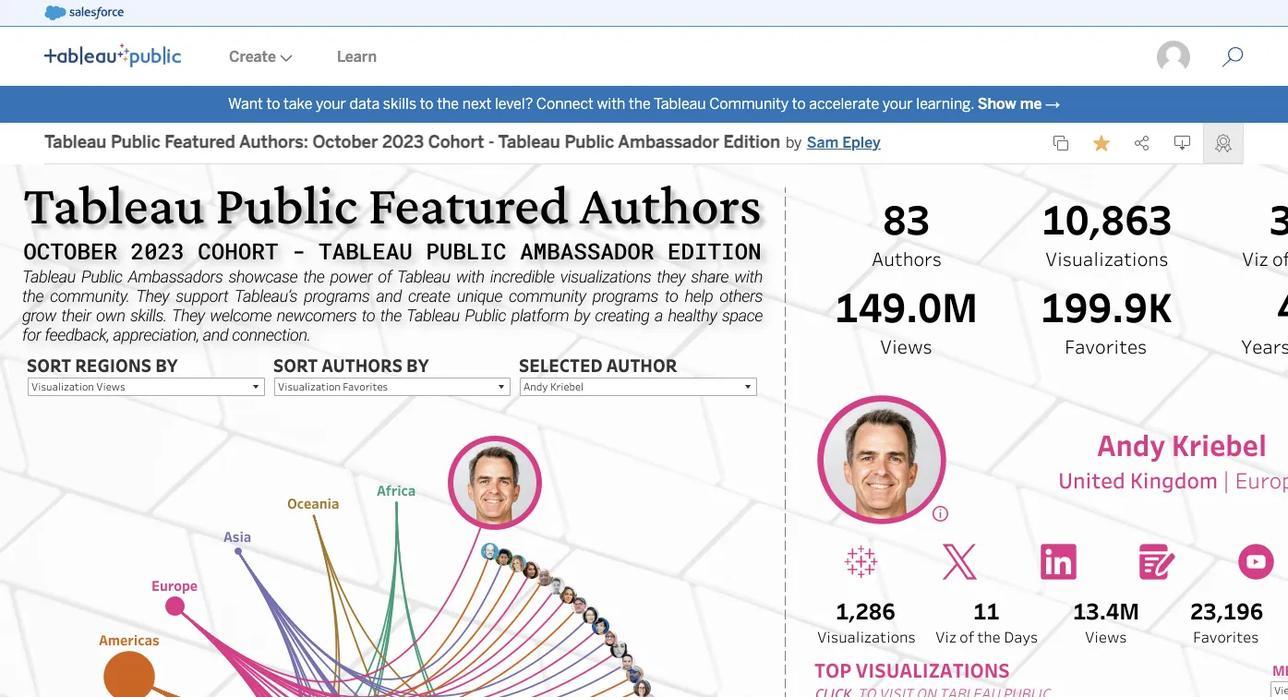 Task type: locate. For each thing, give the bounding box(es) containing it.
to left take
[[266, 95, 280, 113]]

tableau
[[654, 95, 706, 113], [44, 132, 107, 153], [499, 132, 561, 153]]

2 the from the left
[[629, 95, 651, 113]]

your
[[316, 95, 346, 113], [883, 95, 913, 113]]

ambassador
[[618, 132, 720, 153]]

2 horizontal spatial tableau
[[654, 95, 706, 113]]

public down 'with'
[[565, 132, 615, 153]]

edition
[[724, 132, 781, 153]]

tableau public featured authors: october 2023 cohort - tableau public ambassador edition by sam epley
[[44, 132, 881, 153]]

1 horizontal spatial your
[[883, 95, 913, 113]]

the right 'with'
[[629, 95, 651, 113]]

create
[[229, 48, 276, 66]]

sam
[[807, 134, 839, 152]]

2 public from the left
[[565, 132, 615, 153]]

show me link
[[978, 95, 1043, 113]]

public
[[111, 132, 161, 153], [565, 132, 615, 153]]

1 horizontal spatial the
[[629, 95, 651, 113]]

to up by
[[792, 95, 806, 113]]

accelerate
[[810, 95, 880, 113]]

2 to from the left
[[420, 95, 434, 113]]

the left the next
[[437, 95, 459, 113]]

0 horizontal spatial the
[[437, 95, 459, 113]]

0 horizontal spatial public
[[111, 132, 161, 153]]

data
[[350, 95, 380, 113]]

epley
[[843, 134, 881, 152]]

2 horizontal spatial to
[[792, 95, 806, 113]]

to
[[266, 95, 280, 113], [420, 95, 434, 113], [792, 95, 806, 113]]

1 horizontal spatial public
[[565, 132, 615, 153]]

make a copy image
[[1053, 135, 1070, 152]]

1 horizontal spatial tableau
[[499, 132, 561, 153]]

to right skills
[[420, 95, 434, 113]]

your right take
[[316, 95, 346, 113]]

0 horizontal spatial to
[[266, 95, 280, 113]]

your left learning.
[[883, 95, 913, 113]]

1 horizontal spatial to
[[420, 95, 434, 113]]

1 to from the left
[[266, 95, 280, 113]]

→
[[1046, 95, 1061, 113]]

level?
[[495, 95, 533, 113]]

0 horizontal spatial your
[[316, 95, 346, 113]]

the
[[437, 95, 459, 113], [629, 95, 651, 113]]

1 your from the left
[[316, 95, 346, 113]]

authors:
[[239, 132, 309, 153]]

featured
[[165, 132, 236, 153]]

public left the featured
[[111, 132, 161, 153]]



Task type: vqa. For each thing, say whether or not it's contained in the screenshot.
Following BUTTON at the bottom left of the page
no



Task type: describe. For each thing, give the bounding box(es) containing it.
learn
[[337, 48, 377, 66]]

by
[[786, 134, 802, 152]]

learning.
[[917, 95, 975, 113]]

-
[[489, 132, 495, 153]]

october
[[313, 132, 378, 153]]

next
[[463, 95, 492, 113]]

tim.burton6800 image
[[1156, 39, 1193, 76]]

favorite button image
[[1094, 135, 1111, 152]]

community
[[710, 95, 789, 113]]

2 your from the left
[[883, 95, 913, 113]]

sam epley link
[[807, 132, 881, 154]]

with
[[597, 95, 626, 113]]

2023
[[383, 132, 424, 153]]

take
[[284, 95, 313, 113]]

go to search image
[[1200, 46, 1267, 68]]

skills
[[383, 95, 417, 113]]

learn link
[[315, 29, 399, 86]]

0 horizontal spatial tableau
[[44, 132, 107, 153]]

logo image
[[44, 43, 181, 67]]

want to take your data skills to the next level? connect with the tableau community to accelerate your learning. show me →
[[228, 95, 1061, 113]]

me
[[1021, 95, 1043, 113]]

salesforce logo image
[[44, 6, 124, 20]]

cohort
[[428, 132, 485, 153]]

want
[[228, 95, 263, 113]]

3 to from the left
[[792, 95, 806, 113]]

show
[[978, 95, 1017, 113]]

create button
[[207, 29, 315, 86]]

nominate for viz of the day image
[[1216, 134, 1233, 152]]

connect
[[537, 95, 594, 113]]

1 the from the left
[[437, 95, 459, 113]]

1 public from the left
[[111, 132, 161, 153]]



